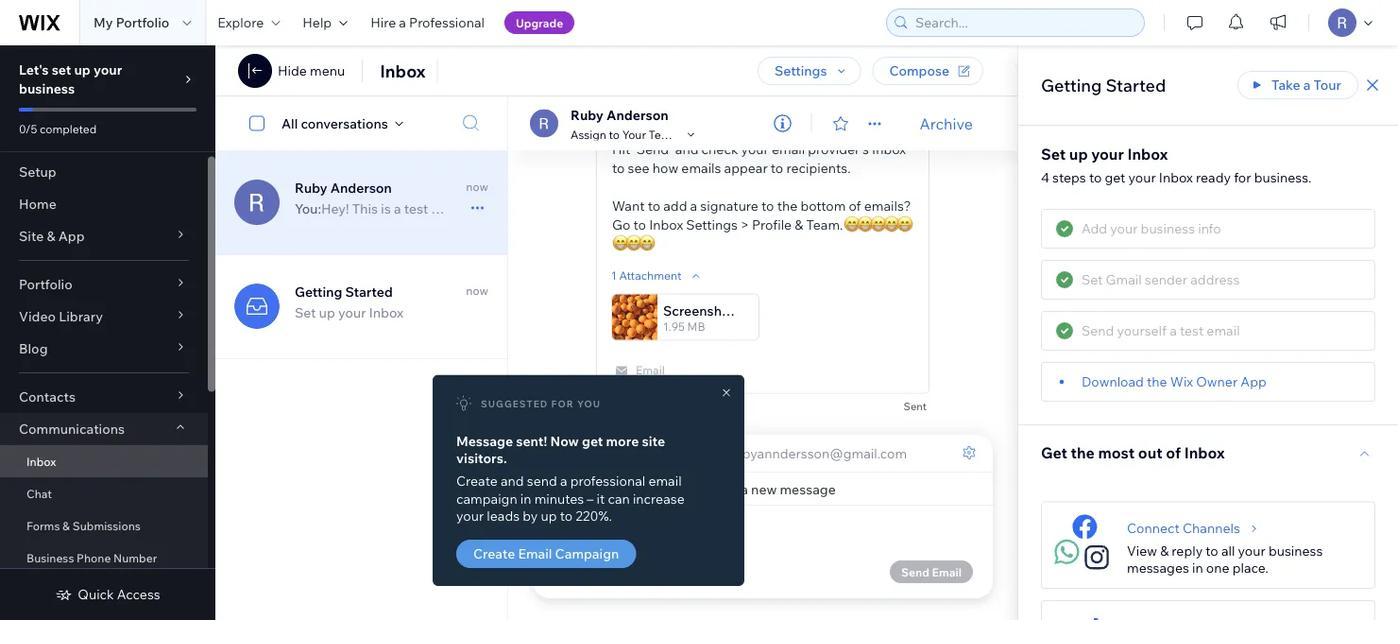 Task type: describe. For each thing, give the bounding box(es) containing it.
blog
[[19, 340, 48, 357]]

campaign
[[555, 545, 619, 562]]

it
[[597, 490, 605, 507]]

email right via:
[[634, 445, 668, 461]]

site & app button
[[0, 220, 208, 252]]

a right is
[[684, 102, 692, 119]]

0 horizontal spatial started
[[345, 284, 393, 300]]

channels
[[1183, 520, 1241, 536]]

sidebar element
[[0, 45, 215, 620]]

0 vertical spatial started
[[1106, 74, 1167, 95]]

sent
[[904, 399, 927, 412]]

sent!
[[516, 432, 547, 449]]

4
[[1042, 169, 1050, 186]]

for
[[1234, 169, 1252, 186]]

recipients.
[[787, 159, 851, 175]]

assign
[[571, 127, 607, 141]]

the for download the wix owner app
[[1147, 373, 1168, 390]]

>
[[741, 215, 749, 232]]

add
[[664, 197, 688, 213]]

take a tour button
[[1238, 71, 1359, 99]]

place.
[[1233, 560, 1269, 576]]

to inside set up your inbox 4 steps to get your inbox ready for business.
[[1090, 169, 1102, 186]]

help
[[303, 14, 332, 31]]

email button
[[634, 445, 691, 462]]

message for message sent! now get more site visitors.
[[457, 432, 513, 449]]

connect channels
[[1128, 520, 1241, 536]]

of inside hey! this is a test email. hit 'send' and check your email provider's inbox to see how emails appear to recipients. want to add a signature to the bottom of emails? go to inbox settings > profile & team.😁😁😁😁😁 😁😁😁
[[849, 197, 862, 213]]

to down 'hit'
[[612, 159, 625, 175]]

set
[[52, 61, 71, 78]]

communications
[[19, 421, 125, 437]]

settings button
[[758, 57, 861, 85]]

app inside 'button'
[[1241, 373, 1267, 390]]

reply
[[1172, 543, 1203, 559]]

see
[[628, 159, 650, 175]]

to inside the view & reply to all your business messages in one place.
[[1206, 543, 1219, 559]]

up inside let's set up your business
[[74, 61, 91, 78]]

and inside hey! this is a test email. hit 'send' and check your email provider's inbox to see how emails appear to recipients. want to add a signature to the bottom of emails? go to inbox settings > profile & team.😁😁😁😁😁 😁😁😁
[[676, 140, 699, 156]]

upgrade button
[[505, 11, 575, 34]]

& inside hey! this is a test email. hit 'send' and check your email provider's inbox to see how emails appear to recipients. want to add a signature to the bottom of emails? go to inbox settings > profile & team.😁😁😁😁😁 😁😁😁
[[795, 215, 804, 232]]

to inside button
[[609, 127, 620, 141]]

to: rubyanndersson@gmail.com
[[709, 445, 907, 461]]

ruby anderson image
[[530, 109, 559, 138]]

the inside hey! this is a test email. hit 'send' and check your email provider's inbox to see how emails appear to recipients. want to add a signature to the bottom of emails? go to inbox settings > profile & team.😁😁😁😁😁 😁😁😁
[[778, 197, 798, 213]]

email inside create and send a professional email campaign in minutes – it can increase your leads by up to 220%.
[[649, 473, 682, 489]]

connect channels button
[[1128, 520, 1263, 537]]

archive link
[[920, 114, 973, 133]]

1
[[612, 268, 617, 282]]

for
[[552, 398, 574, 410]]

get inside message sent! now get more site visitors.
[[582, 432, 603, 449]]

hey!
[[612, 102, 640, 119]]

a right add
[[691, 197, 698, 213]]

0/5 completed
[[19, 121, 97, 136]]

my
[[94, 14, 113, 31]]

Type your message. Hit enter to submit. text field
[[548, 521, 978, 542]]

connect
[[1128, 520, 1180, 536]]

now for getting started
[[466, 284, 489, 298]]

site
[[642, 432, 666, 449]]

profile
[[752, 215, 792, 232]]

business phone number link
[[0, 542, 208, 574]]

contacts
[[19, 388, 76, 405]]

1.95
[[663, 319, 685, 333]]

business.
[[1255, 169, 1312, 186]]

a inside button
[[1304, 77, 1311, 93]]

professional
[[409, 14, 485, 31]]

0 horizontal spatial getting started
[[295, 284, 393, 300]]

1 horizontal spatial ruby
[[571, 106, 604, 123]]

phone
[[77, 551, 111, 565]]

provider's
[[808, 140, 869, 156]]

1 horizontal spatial portfolio
[[116, 14, 169, 31]]

a right hire
[[399, 14, 406, 31]]

1.95 mb
[[663, 319, 706, 333]]

up right getting started icon
[[319, 304, 335, 321]]

to up profile
[[762, 197, 775, 213]]

compose button
[[873, 57, 984, 85]]

out
[[1139, 443, 1163, 461]]

and inside create and send a professional email campaign in minutes – it can increase your leads by up to 220%.
[[501, 473, 524, 489]]

forms & submissions
[[26, 518, 141, 533]]

you
[[577, 398, 601, 410]]

signature
[[701, 197, 759, 213]]

to right appear
[[771, 159, 784, 175]]

hire a professional
[[371, 14, 485, 31]]

download the wix owner app
[[1082, 373, 1267, 390]]

archive
[[920, 114, 973, 133]]

hide menu button down help
[[278, 62, 345, 79]]

this
[[643, 102, 669, 119]]

create for create email campaign
[[474, 545, 515, 562]]

forms
[[26, 518, 60, 533]]

now
[[550, 432, 579, 449]]

emails
[[682, 159, 722, 175]]

ruby anderson image
[[234, 180, 280, 225]]

explore
[[218, 14, 264, 31]]

take
[[1272, 77, 1301, 93]]

portfolio inside dropdown button
[[19, 276, 72, 293]]

want
[[612, 197, 645, 213]]

& for site & app
[[47, 228, 55, 244]]

campaign
[[457, 490, 518, 507]]

set for set up your inbox
[[295, 304, 316, 321]]

access
[[117, 586, 160, 603]]

number
[[113, 551, 157, 565]]

0 horizontal spatial ruby
[[295, 180, 328, 196]]

library
[[59, 308, 103, 325]]

portfolio button
[[0, 268, 208, 301]]

get inside set up your inbox 4 steps to get your inbox ready for business.
[[1105, 169, 1126, 186]]

0 vertical spatial getting
[[1042, 74, 1102, 95]]

files image
[[642, 560, 664, 583]]

1 horizontal spatial of
[[1167, 443, 1182, 461]]

go
[[612, 215, 631, 232]]

by
[[523, 508, 538, 524]]

message sent! now get more site visitors.
[[457, 432, 666, 466]]

assign to your team button
[[571, 126, 699, 143]]

email inside hey! this is a test email. hit 'send' and check your email provider's inbox to see how emails appear to recipients. want to add a signature to the bottom of emails? go to inbox settings > profile & team.😁😁😁😁😁 😁😁😁
[[772, 140, 805, 156]]

0 horizontal spatial getting
[[295, 284, 343, 300]]

setup link
[[0, 156, 208, 188]]

visitors.
[[457, 449, 507, 466]]

emails?
[[865, 197, 912, 213]]

attachment
[[619, 268, 682, 282]]

send email button
[[890, 560, 973, 583]]

my portfolio
[[94, 14, 169, 31]]

inbox link
[[0, 445, 208, 477]]

create and send a professional email campaign in minutes – it can increase your leads by up to 220%.
[[457, 473, 685, 524]]



Task type: vqa. For each thing, say whether or not it's contained in the screenshot.
left in
yes



Task type: locate. For each thing, give the bounding box(es) containing it.
1 vertical spatial app
[[1241, 373, 1267, 390]]

get right now at left
[[582, 432, 603, 449]]

1 horizontal spatial message
[[551, 445, 607, 461]]

& up the messages
[[1161, 543, 1169, 559]]

anderson up assign to your team button
[[607, 106, 669, 123]]

up inside set up your inbox 4 steps to get your inbox ready for business.
[[1070, 145, 1088, 164]]

1 horizontal spatial business
[[1269, 543, 1324, 559]]

ready
[[1197, 169, 1232, 186]]

0 vertical spatial anderson
[[607, 106, 669, 123]]

0 horizontal spatial get
[[582, 432, 603, 449]]

0 vertical spatial of
[[849, 197, 862, 213]]

& for view & reply to all your business messages in one place.
[[1161, 543, 1169, 559]]

&
[[795, 215, 804, 232], [47, 228, 55, 244], [62, 518, 70, 533], [1161, 543, 1169, 559]]

1 horizontal spatial getting
[[1042, 74, 1102, 95]]

0 vertical spatial in
[[521, 490, 532, 507]]

communications button
[[0, 413, 208, 445]]

create inside button
[[474, 545, 515, 562]]

1 horizontal spatial ruby anderson
[[571, 106, 669, 123]]

set
[[1042, 145, 1066, 164], [295, 304, 316, 321]]

and up emails
[[676, 140, 699, 156]]

to inside create and send a professional email campaign in minutes – it can increase your leads by up to 220%.
[[560, 508, 573, 524]]

1 vertical spatial of
[[1167, 443, 1182, 461]]

None checkbox
[[239, 112, 282, 135]]

create for create and send a professional email campaign in minutes – it can increase your leads by up to 220%.
[[457, 473, 498, 489]]

to left add
[[648, 197, 661, 213]]

and
[[676, 140, 699, 156], [501, 473, 524, 489]]

1 vertical spatial email
[[649, 473, 682, 489]]

one
[[1207, 560, 1230, 576]]

create up campaign
[[457, 473, 498, 489]]

0 horizontal spatial app
[[58, 228, 85, 244]]

0 vertical spatial email
[[772, 140, 805, 156]]

getting up set up your inbox
[[295, 284, 343, 300]]

a left tour
[[1304, 77, 1311, 93]]

0 horizontal spatial and
[[501, 473, 524, 489]]

up up steps
[[1070, 145, 1088, 164]]

& right site
[[47, 228, 55, 244]]

how
[[653, 159, 679, 175]]

menu
[[310, 62, 345, 79]]

a up minutes
[[560, 473, 568, 489]]

create email campaign
[[474, 545, 619, 562]]

ruby anderson up you:
[[295, 180, 392, 196]]

business inside let's set up your business
[[19, 80, 75, 97]]

video library
[[19, 308, 103, 325]]

hey! this is a test email. hit 'send' and check your email provider's inbox to see how emails appear to recipients. want to add a signature to the bottom of emails? go to inbox settings > profile & team.😁😁😁😁😁 😁😁😁
[[612, 102, 912, 251]]

tour
[[1314, 77, 1342, 93]]

email right send
[[932, 565, 962, 579]]

1 horizontal spatial and
[[676, 140, 699, 156]]

0 horizontal spatial business
[[19, 80, 75, 97]]

2 vertical spatial the
[[1071, 443, 1095, 461]]

of up team.😁😁😁😁😁
[[849, 197, 862, 213]]

2 horizontal spatial the
[[1147, 373, 1168, 390]]

and left 'send'
[[501, 473, 524, 489]]

1 vertical spatial and
[[501, 473, 524, 489]]

getting started
[[1042, 74, 1167, 95], [295, 284, 393, 300]]

quick access button
[[55, 586, 160, 603]]

settings inside button
[[775, 62, 827, 79]]

set inside set up your inbox 4 steps to get your inbox ready for business.
[[1042, 145, 1066, 164]]

0 vertical spatial settings
[[775, 62, 827, 79]]

0 horizontal spatial email
[[649, 473, 682, 489]]

1 horizontal spatial app
[[1241, 373, 1267, 390]]

ruby up assign
[[571, 106, 604, 123]]

upgrade
[[516, 16, 563, 30]]

1 vertical spatial ruby anderson
[[295, 180, 392, 196]]

team
[[649, 127, 678, 141]]

set up your inbox 4 steps to get your inbox ready for business.
[[1042, 145, 1312, 186]]

0 horizontal spatial of
[[849, 197, 862, 213]]

let's set up your business
[[19, 61, 122, 97]]

1 horizontal spatial in
[[1193, 560, 1204, 576]]

business inside the view & reply to all your business messages in one place.
[[1269, 543, 1324, 559]]

quick access
[[78, 586, 160, 603]]

0 horizontal spatial settings
[[686, 215, 738, 232]]

hide menu
[[278, 62, 345, 79]]

to down minutes
[[560, 508, 573, 524]]

1 vertical spatial getting started
[[295, 284, 393, 300]]

create email campaign button
[[457, 540, 636, 568]]

1 horizontal spatial settings
[[775, 62, 827, 79]]

the for get the most out of inbox
[[1071, 443, 1095, 461]]

0 vertical spatial getting started
[[1042, 74, 1167, 95]]

getting down search... field on the top right of the page
[[1042, 74, 1102, 95]]

1 vertical spatial anderson
[[331, 180, 392, 196]]

now for ruby anderson
[[466, 180, 489, 194]]

1 vertical spatial create
[[474, 545, 515, 562]]

0 horizontal spatial the
[[778, 197, 798, 213]]

settings
[[775, 62, 827, 79], [686, 215, 738, 232]]

1 now from the top
[[466, 180, 489, 194]]

1 horizontal spatial the
[[1071, 443, 1095, 461]]

in inside create and send a professional email campaign in minutes – it can increase your leads by up to 220%.
[[521, 490, 532, 507]]

owner
[[1197, 373, 1238, 390]]

1 vertical spatial settings
[[686, 215, 738, 232]]

to
[[609, 127, 620, 141], [612, 159, 625, 175], [771, 159, 784, 175], [1090, 169, 1102, 186], [648, 197, 661, 213], [762, 197, 775, 213], [634, 215, 646, 232], [560, 508, 573, 524], [1206, 543, 1219, 559]]

emojis image
[[611, 560, 633, 583]]

a
[[399, 14, 406, 31], [1304, 77, 1311, 93], [684, 102, 692, 119], [691, 197, 698, 213], [560, 473, 568, 489]]

up inside create and send a professional email campaign in minutes – it can increase your leads by up to 220%.
[[541, 508, 557, 524]]

& inside popup button
[[47, 228, 55, 244]]

0 vertical spatial now
[[466, 180, 489, 194]]

in up the by
[[521, 490, 532, 507]]

0 vertical spatial ruby anderson
[[571, 106, 669, 123]]

email
[[636, 362, 665, 377], [634, 445, 668, 461], [518, 545, 552, 562], [932, 565, 962, 579]]

0/5
[[19, 121, 37, 136]]

message via: email
[[551, 445, 668, 461]]

message up visitors.
[[457, 432, 513, 449]]

get right steps
[[1105, 169, 1126, 186]]

let's
[[19, 61, 49, 78]]

you:
[[295, 200, 321, 217]]

getting started image
[[234, 284, 280, 329]]

of right the out
[[1167, 443, 1182, 461]]

most
[[1099, 443, 1135, 461]]

via:
[[610, 445, 631, 461]]

portfolio up video
[[19, 276, 72, 293]]

0 vertical spatial business
[[19, 80, 75, 97]]

suggested
[[481, 398, 549, 410]]

& right forms
[[62, 518, 70, 533]]

app inside popup button
[[58, 228, 85, 244]]

1 horizontal spatial anderson
[[607, 106, 669, 123]]

to left 'all'
[[1206, 543, 1219, 559]]

forms & submissions link
[[0, 509, 208, 542]]

started up set up your inbox 4 steps to get your inbox ready for business.
[[1106, 74, 1167, 95]]

started up set up your inbox
[[345, 284, 393, 300]]

in down reply
[[1193, 560, 1204, 576]]

settings up provider's
[[775, 62, 827, 79]]

settings inside hey! this is a test email. hit 'send' and check your email provider's inbox to see how emails appear to recipients. want to add a signature to the bottom of emails? go to inbox settings > profile & team.😁😁😁😁😁 😁😁😁
[[686, 215, 738, 232]]

business
[[26, 551, 74, 565]]

anderson down conversations
[[331, 180, 392, 196]]

1 vertical spatial ruby
[[295, 180, 328, 196]]

download
[[1082, 373, 1144, 390]]

1 vertical spatial portfolio
[[19, 276, 72, 293]]

leads
[[487, 508, 520, 524]]

ruby up you:
[[295, 180, 328, 196]]

to left your on the top of page
[[609, 127, 620, 141]]

& inside the view & reply to all your business messages in one place.
[[1161, 543, 1169, 559]]

mb
[[688, 319, 706, 333]]

hide menu button up all
[[238, 54, 345, 88]]

test
[[695, 102, 718, 119]]

can
[[608, 490, 630, 507]]

set up 4
[[1042, 145, 1066, 164]]

the
[[778, 197, 798, 213], [1147, 373, 1168, 390], [1071, 443, 1095, 461]]

0 vertical spatial app
[[58, 228, 85, 244]]

1 vertical spatial in
[[1193, 560, 1204, 576]]

1 vertical spatial business
[[1269, 543, 1324, 559]]

inbox inside sidebar element
[[26, 454, 56, 468]]

email up recipients.
[[772, 140, 805, 156]]

create down leads
[[474, 545, 515, 562]]

0 vertical spatial and
[[676, 140, 699, 156]]

team.😁😁😁😁😁
[[807, 215, 910, 232]]

more
[[606, 432, 639, 449]]

1 horizontal spatial get
[[1105, 169, 1126, 186]]

get
[[1105, 169, 1126, 186], [582, 432, 603, 449]]

settings down 'signature'
[[686, 215, 738, 232]]

getting
[[1042, 74, 1102, 95], [295, 284, 343, 300]]

0 horizontal spatial anderson
[[331, 180, 392, 196]]

home
[[19, 196, 57, 212]]

set for set up your inbox 4 steps to get your inbox ready for business.
[[1042, 145, 1066, 164]]

check
[[702, 140, 739, 156]]

rubyanndersson@gmail.com
[[730, 445, 907, 461]]

the right get
[[1071, 443, 1095, 461]]

help button
[[291, 0, 359, 45]]

2 now from the top
[[466, 284, 489, 298]]

download the wix owner app button
[[1054, 373, 1267, 390]]

appear
[[725, 159, 768, 175]]

get
[[1042, 443, 1068, 461]]

send
[[902, 565, 930, 579]]

the left the wix at the bottom of page
[[1147, 373, 1168, 390]]

message
[[457, 432, 513, 449], [551, 445, 607, 461]]

1 horizontal spatial started
[[1106, 74, 1167, 95]]

1 horizontal spatial getting started
[[1042, 74, 1167, 95]]

0 vertical spatial set
[[1042, 145, 1066, 164]]

0 horizontal spatial message
[[457, 432, 513, 449]]

chat link
[[0, 477, 208, 509]]

your inside create and send a professional email campaign in minutes – it can increase your leads by up to 220%.
[[457, 508, 484, 524]]

0 horizontal spatial portfolio
[[19, 276, 72, 293]]

up right 'set' on the top left of page
[[74, 61, 91, 78]]

0 vertical spatial create
[[457, 473, 498, 489]]

started
[[1106, 74, 1167, 95], [345, 284, 393, 300]]

create inside create and send a professional email campaign in minutes – it can increase your leads by up to 220%.
[[457, 473, 498, 489]]

app right owner
[[1241, 373, 1267, 390]]

send
[[527, 473, 557, 489]]

1 vertical spatial now
[[466, 284, 489, 298]]

ruby anderson up assign to your team on the top left of page
[[571, 106, 669, 123]]

home link
[[0, 188, 208, 220]]

chat
[[26, 486, 52, 500]]

message up subject:
[[551, 445, 607, 461]]

& right profile
[[795, 215, 804, 232]]

completed
[[40, 121, 97, 136]]

1 vertical spatial getting
[[295, 284, 343, 300]]

your
[[623, 127, 646, 141]]

your inside the view & reply to all your business messages in one place.
[[1239, 543, 1266, 559]]

message for message via: email
[[551, 445, 607, 461]]

business down let's
[[19, 80, 75, 97]]

0 vertical spatial the
[[778, 197, 798, 213]]

to right steps
[[1090, 169, 1102, 186]]

the inside download the wix owner app 'button'
[[1147, 373, 1168, 390]]

0 vertical spatial ruby
[[571, 106, 604, 123]]

assign to your team
[[571, 127, 678, 141]]

saved replies image
[[548, 560, 571, 583]]

your inside let's set up your business
[[94, 61, 122, 78]]

all
[[282, 115, 298, 131]]

0 horizontal spatial ruby anderson
[[295, 180, 392, 196]]

& for forms & submissions
[[62, 518, 70, 533]]

your inside hey! this is a test email. hit 'send' and check your email provider's inbox to see how emails appear to recipients. want to add a signature to the bottom of emails? go to inbox settings > profile & team.😁😁😁😁😁 😁😁😁
[[742, 140, 769, 156]]

–
[[587, 490, 594, 507]]

ruby
[[571, 106, 604, 123], [295, 180, 328, 196]]

0 vertical spatial portfolio
[[116, 14, 169, 31]]

in
[[521, 490, 532, 507], [1193, 560, 1204, 576]]

blog button
[[0, 333, 208, 365]]

1 vertical spatial started
[[345, 284, 393, 300]]

None field
[[607, 480, 978, 497]]

1 vertical spatial set
[[295, 304, 316, 321]]

0 horizontal spatial set
[[295, 304, 316, 321]]

email down the by
[[518, 545, 552, 562]]

suggested for you
[[481, 398, 601, 410]]

business up place.
[[1269, 543, 1324, 559]]

in inside the view & reply to all your business messages in one place.
[[1193, 560, 1204, 576]]

email up increase
[[649, 473, 682, 489]]

Search... field
[[910, 9, 1139, 36]]

a inside create and send a professional email campaign in minutes – it can increase your leads by up to 220%.
[[560, 473, 568, 489]]

to right "go"
[[634, 215, 646, 232]]

1 horizontal spatial email
[[772, 140, 805, 156]]

portfolio right my
[[116, 14, 169, 31]]

message inside message sent! now get more site visitors.
[[457, 432, 513, 449]]

0 horizontal spatial in
[[521, 490, 532, 507]]

is
[[672, 102, 681, 119]]

increase
[[633, 490, 685, 507]]

view & reply to all your business messages in one place.
[[1128, 543, 1324, 576]]

email down 1.95
[[636, 362, 665, 377]]

the up profile
[[778, 197, 798, 213]]

1 vertical spatial the
[[1147, 373, 1168, 390]]

business phone number
[[26, 551, 157, 565]]

up right the by
[[541, 508, 557, 524]]

set right getting started icon
[[295, 304, 316, 321]]

0 vertical spatial get
[[1105, 169, 1126, 186]]

app right site
[[58, 228, 85, 244]]

1 horizontal spatial set
[[1042, 145, 1066, 164]]

hire
[[371, 14, 396, 31]]

of
[[849, 197, 862, 213], [1167, 443, 1182, 461]]

1 vertical spatial get
[[582, 432, 603, 449]]



